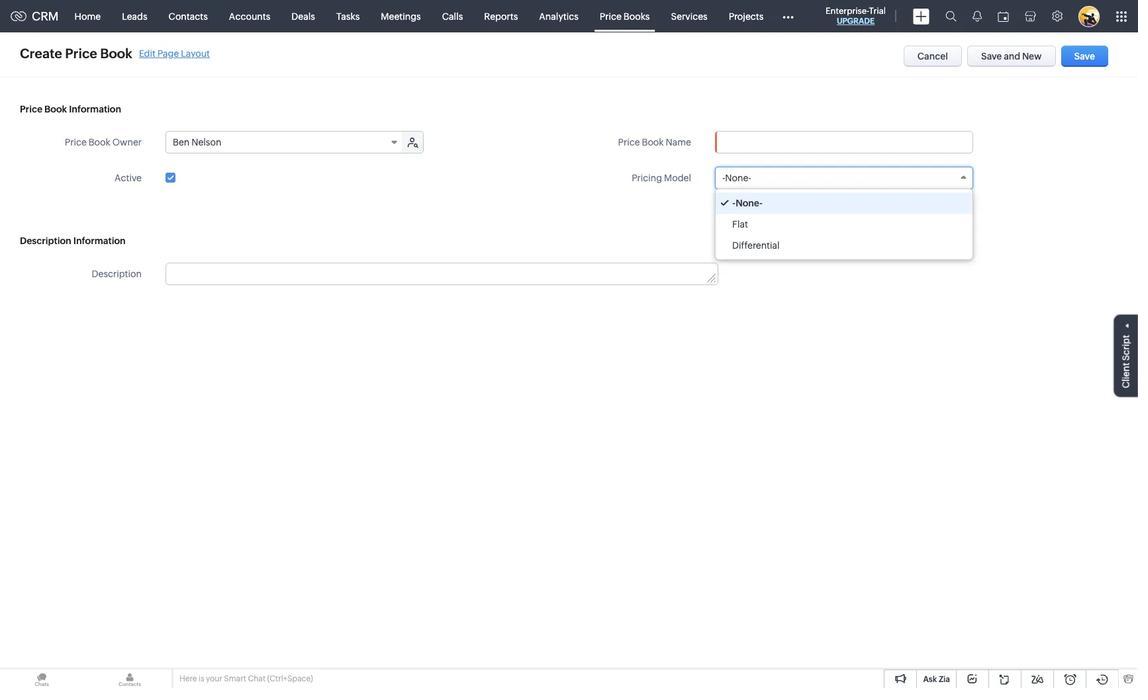 Task type: locate. For each thing, give the bounding box(es) containing it.
none-
[[725, 173, 751, 183], [736, 198, 763, 209]]

trial
[[869, 6, 886, 16]]

0 vertical spatial none-
[[725, 173, 751, 183]]

book for price book name
[[642, 137, 664, 148]]

model
[[664, 173, 691, 183]]

layout
[[181, 48, 210, 59]]

page
[[157, 48, 179, 59]]

0 vertical spatial -
[[722, 173, 725, 183]]

your
[[206, 675, 222, 684]]

home link
[[64, 0, 111, 32]]

calls link
[[432, 0, 474, 32]]

list box
[[716, 189, 973, 260]]

0 horizontal spatial description
[[20, 236, 71, 246]]

pricing model
[[632, 173, 691, 183]]

tasks
[[336, 11, 360, 22]]

2 save from the left
[[1074, 51, 1095, 62]]

0 vertical spatial -none-
[[722, 173, 751, 183]]

book for price book information
[[44, 104, 67, 115]]

chats image
[[0, 670, 83, 689]]

price down home
[[65, 46, 97, 61]]

Ben Nelson field
[[166, 132, 403, 153]]

1 vertical spatial -none-
[[732, 198, 763, 209]]

book left owner
[[88, 137, 111, 148]]

price down create
[[20, 104, 42, 115]]

crm
[[32, 9, 59, 23]]

smart
[[224, 675, 246, 684]]

differential option
[[716, 235, 973, 256]]

(ctrl+space)
[[267, 675, 313, 684]]

ask zia
[[923, 675, 950, 685]]

contacts link
[[158, 0, 218, 32]]

save down profile element
[[1074, 51, 1095, 62]]

chat
[[248, 675, 266, 684]]

price for price book name
[[618, 137, 640, 148]]

price inside price books link
[[600, 11, 622, 22]]

price for price book information
[[20, 104, 42, 115]]

script
[[1121, 335, 1132, 361]]

1 horizontal spatial description
[[92, 269, 142, 279]]

price left books
[[600, 11, 622, 22]]

here
[[179, 675, 197, 684]]

save left and
[[981, 51, 1002, 62]]

0 vertical spatial information
[[69, 104, 121, 115]]

information
[[69, 104, 121, 115], [73, 236, 126, 246]]

0 horizontal spatial save
[[981, 51, 1002, 62]]

-None- field
[[715, 167, 973, 189]]

price
[[600, 11, 622, 22], [65, 46, 97, 61], [20, 104, 42, 115], [65, 137, 87, 148], [618, 137, 640, 148]]

book
[[100, 46, 132, 61], [44, 104, 67, 115], [88, 137, 111, 148], [642, 137, 664, 148]]

1 horizontal spatial save
[[1074, 51, 1095, 62]]

1 vertical spatial description
[[92, 269, 142, 279]]

save and new button
[[967, 46, 1056, 67]]

-none-
[[722, 173, 751, 183], [732, 198, 763, 209]]

price up pricing
[[618, 137, 640, 148]]

active
[[114, 173, 142, 183]]

new
[[1022, 51, 1042, 62]]

search image
[[946, 11, 957, 22]]

None text field
[[166, 264, 718, 285]]

analytics
[[539, 11, 579, 22]]

book down create
[[44, 104, 67, 115]]

book left name
[[642, 137, 664, 148]]

projects
[[729, 11, 764, 22]]

reports link
[[474, 0, 529, 32]]

profile image
[[1079, 6, 1100, 27]]

- up the flat
[[732, 198, 736, 209]]

- right model
[[722, 173, 725, 183]]

1 vertical spatial -
[[732, 198, 736, 209]]

here is your smart chat (ctrl+space)
[[179, 675, 313, 684]]

0 vertical spatial description
[[20, 236, 71, 246]]

price down price book information
[[65, 137, 87, 148]]

-
[[722, 173, 725, 183], [732, 198, 736, 209]]

accounts
[[229, 11, 270, 22]]

create menu element
[[905, 0, 938, 32]]

name
[[666, 137, 691, 148]]

ben
[[173, 137, 190, 148]]

save and new
[[981, 51, 1042, 62]]

0 horizontal spatial -
[[722, 173, 725, 183]]

None text field
[[715, 131, 973, 154]]

1 vertical spatial none-
[[736, 198, 763, 209]]

- inside option
[[732, 198, 736, 209]]

analytics link
[[529, 0, 589, 32]]

accounts link
[[218, 0, 281, 32]]

1 save from the left
[[981, 51, 1002, 62]]

create menu image
[[913, 8, 930, 24]]

- inside field
[[722, 173, 725, 183]]

1 horizontal spatial -
[[732, 198, 736, 209]]

description
[[20, 236, 71, 246], [92, 269, 142, 279]]

save
[[981, 51, 1002, 62], [1074, 51, 1095, 62]]

price for price book owner
[[65, 137, 87, 148]]

price books
[[600, 11, 650, 22]]

list box containing -none-
[[716, 189, 973, 260]]

price books link
[[589, 0, 660, 32]]



Task type: vqa. For each thing, say whether or not it's contained in the screenshot.
-None- field
yes



Task type: describe. For each thing, give the bounding box(es) containing it.
signals image
[[973, 11, 982, 22]]

search element
[[938, 0, 965, 32]]

calendar image
[[998, 11, 1009, 22]]

differential
[[732, 240, 780, 251]]

deals link
[[281, 0, 326, 32]]

services link
[[660, 0, 718, 32]]

enterprise-
[[826, 6, 869, 16]]

save for save and new
[[981, 51, 1002, 62]]

contacts
[[169, 11, 208, 22]]

price book information
[[20, 104, 121, 115]]

-none- inside field
[[722, 173, 751, 183]]

profile element
[[1071, 0, 1108, 32]]

calls
[[442, 11, 463, 22]]

signals element
[[965, 0, 990, 32]]

owner
[[112, 137, 142, 148]]

ask
[[923, 675, 937, 685]]

leads link
[[111, 0, 158, 32]]

save for save
[[1074, 51, 1095, 62]]

client
[[1121, 363, 1132, 389]]

upgrade
[[837, 17, 875, 26]]

client script
[[1121, 335, 1132, 389]]

reports
[[484, 11, 518, 22]]

crm link
[[11, 9, 59, 23]]

create price book edit page layout
[[20, 46, 210, 61]]

enterprise-trial upgrade
[[826, 6, 886, 26]]

ben nelson
[[173, 137, 221, 148]]

meetings
[[381, 11, 421, 22]]

deals
[[292, 11, 315, 22]]

none- inside -none- option
[[736, 198, 763, 209]]

Other Modules field
[[774, 6, 803, 27]]

meetings link
[[370, 0, 432, 32]]

price book name
[[618, 137, 691, 148]]

price for price books
[[600, 11, 622, 22]]

flat option
[[716, 214, 973, 235]]

is
[[199, 675, 204, 684]]

create
[[20, 46, 62, 61]]

flat
[[732, 219, 748, 230]]

edit
[[139, 48, 156, 59]]

services
[[671, 11, 708, 22]]

zia
[[939, 675, 950, 685]]

books
[[623, 11, 650, 22]]

pricing
[[632, 173, 662, 183]]

description information
[[20, 236, 126, 246]]

cancel button
[[904, 46, 962, 67]]

price book owner
[[65, 137, 142, 148]]

cancel
[[918, 51, 948, 62]]

description for description
[[92, 269, 142, 279]]

and
[[1004, 51, 1021, 62]]

tasks link
[[326, 0, 370, 32]]

1 vertical spatial information
[[73, 236, 126, 246]]

-none- inside option
[[732, 198, 763, 209]]

edit page layout link
[[139, 48, 210, 59]]

save button
[[1061, 46, 1108, 67]]

none- inside -none- field
[[725, 173, 751, 183]]

-none- option
[[716, 193, 973, 214]]

home
[[75, 11, 101, 22]]

book left edit
[[100, 46, 132, 61]]

nelson
[[191, 137, 221, 148]]

leads
[[122, 11, 147, 22]]

book for price book owner
[[88, 137, 111, 148]]

description for description information
[[20, 236, 71, 246]]

contacts image
[[88, 670, 171, 689]]

projects link
[[718, 0, 774, 32]]



